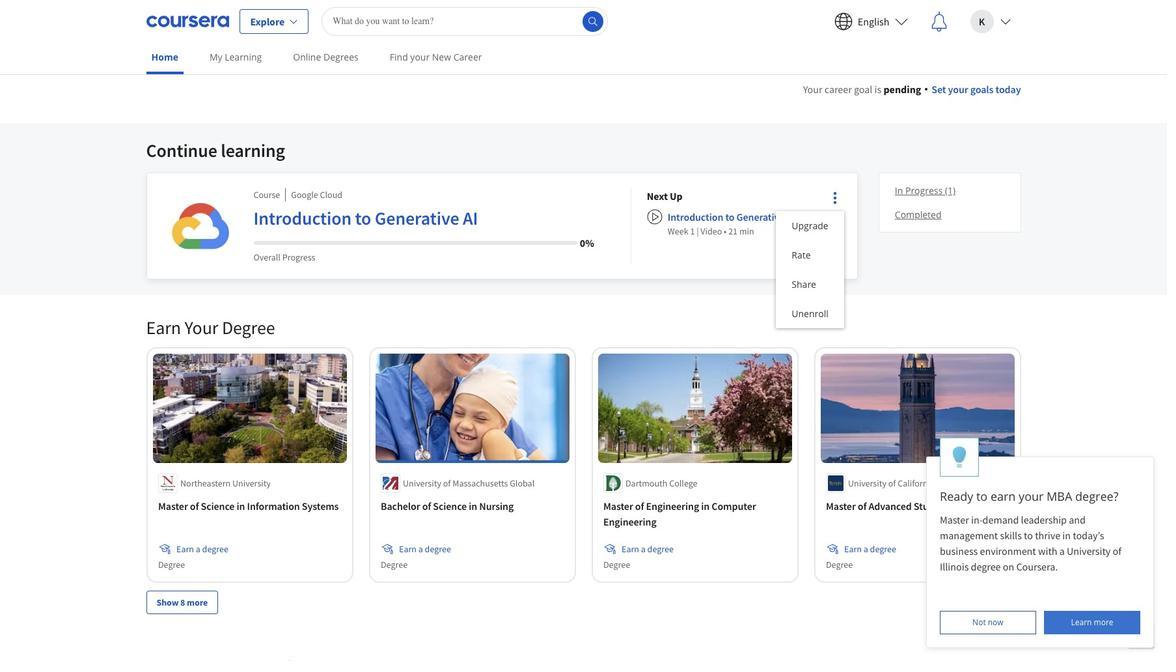 Task type: locate. For each thing, give the bounding box(es) containing it.
earn
[[146, 316, 181, 339], [176, 543, 194, 555], [399, 543, 416, 555], [622, 543, 639, 555], [844, 543, 862, 555]]

0 horizontal spatial your
[[185, 316, 218, 339]]

master down 'dartmouth'
[[603, 499, 633, 512]]

of down degree? at the bottom of page
[[1113, 544, 1122, 557]]

science
[[201, 499, 234, 512], [433, 499, 467, 512]]

degree
[[222, 316, 275, 339], [158, 559, 185, 570], [381, 559, 407, 570], [603, 559, 630, 570], [826, 559, 853, 570]]

1 horizontal spatial your
[[803, 83, 823, 96]]

more
[[187, 596, 208, 608], [1094, 617, 1114, 628]]

goal
[[854, 83, 873, 96]]

earn a degree
[[176, 543, 228, 555], [399, 543, 451, 555], [622, 543, 674, 555], [844, 543, 896, 555]]

degree
[[202, 543, 228, 555], [425, 543, 451, 555], [647, 543, 674, 555], [870, 543, 896, 555], [971, 560, 1001, 573]]

more inside button
[[187, 596, 208, 608]]

earn a degree up 8
[[176, 543, 228, 555]]

master up management
[[940, 513, 970, 526]]

(1)
[[945, 184, 956, 197]]

and
[[1069, 513, 1086, 526]]

generative for introduction to generative ai week 1 | video • 21 min
[[737, 210, 785, 223]]

science down the university of massachusetts global
[[433, 499, 467, 512]]

menu containing upgrade
[[776, 211, 845, 328]]

engineering down 'dartmouth'
[[603, 515, 657, 528]]

rate menu item
[[776, 240, 845, 270]]

0 horizontal spatial generative
[[375, 206, 459, 230]]

of up advanced
[[888, 477, 896, 489]]

engineering for master of engineering in computer engineering
[[603, 515, 657, 528]]

unenroll menu item
[[776, 299, 845, 328]]

progress for in
[[906, 184, 943, 197]]

1 science from the left
[[201, 499, 234, 512]]

1 horizontal spatial progress
[[906, 184, 943, 197]]

science inside master of science in information systems link
[[201, 499, 234, 512]]

career
[[825, 83, 852, 96]]

0 horizontal spatial your
[[410, 51, 430, 63]]

1 horizontal spatial introduction
[[668, 210, 724, 223]]

of inside master of engineering in computer engineering
[[635, 499, 644, 512]]

0 vertical spatial your
[[410, 51, 430, 63]]

degree inside master in-demand leadership and management skills to thrive in today's business environment with a university of illinois degree on coursera.
[[971, 560, 1001, 573]]

degree down advanced
[[870, 543, 896, 555]]

master for master of science in information systems
[[158, 499, 188, 512]]

share menu item
[[776, 270, 845, 299]]

english button
[[824, 0, 919, 42]]

now
[[988, 617, 1004, 628]]

1 horizontal spatial ai
[[787, 210, 796, 223]]

business
[[940, 544, 978, 557]]

degree for master of science in information systems
[[158, 559, 185, 570]]

bachelor of science in nursing
[[381, 499, 514, 512]]

0 horizontal spatial progress
[[282, 251, 315, 263]]

of right bachelor in the bottom of the page
[[422, 499, 431, 512]]

to inside master in-demand leadership and management skills to thrive in today's business environment with a university of illinois degree on coursera.
[[1024, 529, 1033, 542]]

degree down bachelor of science in nursing
[[425, 543, 451, 555]]

degree down master of engineering in computer engineering
[[647, 543, 674, 555]]

science inside bachelor of science in nursing link
[[433, 499, 467, 512]]

1 horizontal spatial science
[[433, 499, 467, 512]]

earn a degree down master of engineering in computer engineering
[[622, 543, 674, 555]]

1 vertical spatial more
[[1094, 617, 1114, 628]]

1 horizontal spatial your
[[1019, 488, 1044, 504]]

engineering inside master of advanced study in engineering link
[[952, 499, 1005, 512]]

college
[[669, 477, 698, 489]]

0 horizontal spatial science
[[201, 499, 234, 512]]

introduction inside introduction to generative ai link
[[254, 206, 352, 230]]

show 8 more
[[157, 596, 208, 608]]

more right 8
[[187, 596, 208, 608]]

progress
[[906, 184, 943, 197], [282, 251, 315, 263]]

introduction down google
[[254, 206, 352, 230]]

of for university of california, berkeley
[[888, 477, 896, 489]]

1
[[691, 225, 695, 237]]

learning
[[225, 51, 262, 63]]

ai inside introduction to generative ai week 1 | video • 21 min
[[787, 210, 796, 223]]

degree for information
[[202, 543, 228, 555]]

earn a degree for bachelor of science in nursing
[[399, 543, 451, 555]]

university up bachelor in the bottom of the page
[[403, 477, 441, 489]]

0%
[[580, 236, 594, 249]]

0 vertical spatial more
[[187, 596, 208, 608]]

in left computer
[[701, 499, 710, 512]]

in for information
[[236, 499, 245, 512]]

your up leadership
[[1019, 488, 1044, 504]]

1 horizontal spatial generative
[[737, 210, 785, 223]]

management
[[940, 529, 999, 542]]

progress right overall
[[282, 251, 315, 263]]

earn for master of advanced study in engineering
[[844, 543, 862, 555]]

in right thrive
[[1063, 529, 1071, 542]]

2 earn a degree from the left
[[399, 543, 451, 555]]

completed link
[[890, 203, 1010, 227]]

degree for computer
[[647, 543, 674, 555]]

8
[[180, 596, 185, 608]]

master of science in information systems link
[[158, 498, 342, 514]]

of for bachelor of science in nursing
[[422, 499, 431, 512]]

introduction up |
[[668, 210, 724, 223]]

a for master of advanced study in engineering
[[864, 543, 868, 555]]

0 horizontal spatial ai
[[463, 206, 478, 230]]

learn more link
[[1045, 611, 1141, 634]]

up
[[670, 190, 683, 203]]

english
[[858, 15, 890, 28]]

line chart image
[[830, 156, 846, 171]]

more option for introduction to generative ai image
[[826, 189, 845, 207]]

more right learn
[[1094, 617, 1114, 628]]

1 vertical spatial your
[[1019, 488, 1044, 504]]

master down northeastern on the bottom of page
[[158, 499, 188, 512]]

introduction inside introduction to generative ai week 1 | video • 21 min
[[668, 210, 724, 223]]

master inside master in-demand leadership and management skills to thrive in today's business environment with a university of illinois degree on coursera.
[[940, 513, 970, 526]]

rate
[[792, 249, 811, 261]]

engineering up in-
[[952, 499, 1005, 512]]

0 vertical spatial progress
[[906, 184, 943, 197]]

menu
[[776, 211, 845, 328]]

university down today's
[[1067, 544, 1111, 557]]

massachusetts
[[452, 477, 508, 489]]

ai
[[463, 206, 478, 230], [787, 210, 796, 223]]

1 horizontal spatial more
[[1094, 617, 1114, 628]]

continue learning
[[146, 139, 285, 162]]

earn your degree collection element
[[138, 295, 1029, 635]]

your
[[803, 83, 823, 96], [185, 316, 218, 339]]

in down northeastern university
[[236, 499, 245, 512]]

science for information
[[201, 499, 234, 512]]

4 earn a degree from the left
[[844, 543, 896, 555]]

3 earn a degree from the left
[[622, 543, 674, 555]]

earn a degree down advanced
[[844, 543, 896, 555]]

in-
[[972, 513, 983, 526]]

master for master in-demand leadership and management skills to thrive in today's business environment with a university of illinois degree on coursera.
[[940, 513, 970, 526]]

of down northeastern on the bottom of page
[[190, 499, 199, 512]]

master inside master of engineering in computer engineering
[[603, 499, 633, 512]]

repeat image
[[830, 179, 846, 195]]

master of engineering in computer engineering link
[[603, 498, 787, 529]]

earn a degree for master of engineering in computer engineering
[[622, 543, 674, 555]]

of left advanced
[[858, 499, 867, 512]]

master left advanced
[[826, 499, 856, 512]]

1 vertical spatial progress
[[282, 251, 315, 263]]

university
[[232, 477, 271, 489], [403, 477, 441, 489], [848, 477, 887, 489], [1067, 544, 1111, 557]]

of for master of science in information systems
[[190, 499, 199, 512]]

cloud
[[320, 189, 343, 201]]

main content containing continue learning
[[0, 66, 1168, 661]]

•
[[724, 225, 727, 237]]

learn
[[1072, 617, 1092, 628]]

environment
[[980, 544, 1037, 557]]

degree?
[[1076, 488, 1119, 504]]

engineering down college
[[646, 499, 699, 512]]

generative inside introduction to generative ai week 1 | video • 21 min
[[737, 210, 785, 223]]

progress up completed
[[906, 184, 943, 197]]

to
[[355, 206, 371, 230], [726, 210, 735, 223], [977, 488, 988, 504], [1024, 529, 1033, 542]]

your career goal is pending
[[803, 83, 922, 96]]

of
[[443, 477, 451, 489], [888, 477, 896, 489], [190, 499, 199, 512], [422, 499, 431, 512], [635, 499, 644, 512], [858, 499, 867, 512], [1113, 544, 1122, 557]]

0 horizontal spatial more
[[187, 596, 208, 608]]

university of california, berkeley
[[848, 477, 972, 489]]

of for university of massachusetts global
[[443, 477, 451, 489]]

degree down master of science in information systems
[[202, 543, 228, 555]]

coursera.
[[1017, 560, 1058, 573]]

1 vertical spatial your
[[185, 316, 218, 339]]

video
[[701, 225, 722, 237]]

university of massachusetts global
[[403, 477, 534, 489]]

of up bachelor of science in nursing
[[443, 477, 451, 489]]

to inside introduction to generative ai week 1 | video • 21 min
[[726, 210, 735, 223]]

master of advanced study in engineering link
[[826, 498, 1010, 514]]

earn a degree for master of science in information systems
[[176, 543, 228, 555]]

0 horizontal spatial introduction
[[254, 206, 352, 230]]

2 science from the left
[[433, 499, 467, 512]]

illinois
[[940, 560, 969, 573]]

science down northeastern university
[[201, 499, 234, 512]]

degree left on
[[971, 560, 1001, 573]]

main content
[[0, 66, 1168, 661]]

master
[[158, 499, 188, 512], [603, 499, 633, 512], [826, 499, 856, 512], [940, 513, 970, 526]]

learning
[[221, 139, 285, 162]]

not
[[973, 617, 986, 628]]

introduction to generative ai image
[[162, 188, 238, 264]]

computer
[[712, 499, 756, 512]]

your right find on the top left of the page
[[410, 51, 430, 63]]

degrees
[[324, 51, 359, 63]]

in right study
[[942, 499, 950, 512]]

earn your degree
[[146, 316, 275, 339]]

degree for bachelor of science in nursing
[[381, 559, 407, 570]]

earn a degree down bachelor of science in nursing
[[399, 543, 451, 555]]

upgrade
[[792, 219, 829, 232]]

master of advanced study in engineering
[[826, 499, 1005, 512]]

in
[[236, 499, 245, 512], [469, 499, 477, 512], [701, 499, 710, 512], [942, 499, 950, 512], [1063, 529, 1071, 542]]

a for master of engineering in computer engineering
[[641, 543, 646, 555]]

in down the university of massachusetts global
[[469, 499, 477, 512]]

master of engineering in computer engineering
[[603, 499, 756, 528]]

of down 'dartmouth'
[[635, 499, 644, 512]]

ready
[[940, 488, 974, 504]]

nursing
[[479, 499, 514, 512]]

None search field
[[322, 7, 608, 35]]

of for master of advanced study in engineering
[[858, 499, 867, 512]]

engineering
[[646, 499, 699, 512], [952, 499, 1005, 512], [603, 515, 657, 528]]

in inside master of engineering in computer engineering
[[701, 499, 710, 512]]

master for master of engineering in computer engineering
[[603, 499, 633, 512]]

1 earn a degree from the left
[[176, 543, 228, 555]]



Task type: vqa. For each thing, say whether or not it's contained in the screenshot.
Degree
yes



Task type: describe. For each thing, give the bounding box(es) containing it.
systems
[[302, 499, 339, 512]]

find
[[390, 51, 408, 63]]

continue
[[146, 139, 217, 162]]

overall
[[254, 251, 281, 263]]

not now button
[[940, 611, 1037, 634]]

next up
[[647, 190, 683, 203]]

a for bachelor of science in nursing
[[418, 543, 423, 555]]

in inside master in-demand leadership and management skills to thrive in today's business environment with a university of illinois degree on coursera.
[[1063, 529, 1071, 542]]

ai for introduction to generative ai week 1 | video • 21 min
[[787, 210, 796, 223]]

coursera image
[[146, 11, 229, 32]]

in for nursing
[[469, 499, 477, 512]]

show 8 more button
[[146, 590, 218, 614]]

demand
[[983, 513, 1019, 526]]

help center image
[[1134, 627, 1149, 643]]

find your new career
[[390, 51, 482, 63]]

my learning
[[210, 51, 262, 63]]

skills
[[1001, 529, 1022, 542]]

next
[[647, 190, 668, 203]]

science for nursing
[[433, 499, 467, 512]]

online degrees link
[[288, 42, 364, 72]]

university up master of science in information systems link on the left of page
[[232, 477, 271, 489]]

introduction for introduction to generative ai
[[254, 206, 352, 230]]

introduction to generative ai
[[254, 206, 478, 230]]

new
[[432, 51, 451, 63]]

degree for master of advanced study in engineering
[[826, 559, 853, 570]]

overall progress
[[254, 251, 315, 263]]

google
[[291, 189, 318, 201]]

on
[[1003, 560, 1015, 573]]

earn for master of science in information systems
[[176, 543, 194, 555]]

degree for master of engineering in computer engineering
[[603, 559, 630, 570]]

my learning link
[[204, 42, 267, 72]]

introduction for introduction to generative ai week 1 | video • 21 min
[[668, 210, 724, 223]]

degree for nursing
[[425, 543, 451, 555]]

a for master of science in information systems
[[196, 543, 200, 555]]

information
[[247, 499, 300, 512]]

ready to earn your mba degree?
[[940, 488, 1119, 504]]

lightbulb tip image
[[953, 446, 967, 468]]

master for master of advanced study in engineering
[[826, 499, 856, 512]]

pending
[[884, 83, 922, 96]]

career
[[454, 51, 482, 63]]

course
[[254, 189, 280, 201]]

today's
[[1073, 529, 1105, 542]]

my
[[210, 51, 222, 63]]

unenroll
[[792, 307, 829, 320]]

alice element
[[927, 438, 1155, 648]]

master of science in information systems
[[158, 499, 339, 512]]

generative for introduction to generative ai
[[375, 206, 459, 230]]

northeastern
[[180, 477, 230, 489]]

global
[[510, 477, 534, 489]]

bachelor
[[381, 499, 420, 512]]

to for introduction to generative ai
[[355, 206, 371, 230]]

engineering for master of advanced study in engineering
[[952, 499, 1005, 512]]

upgrade menu item
[[776, 211, 845, 240]]

leadership
[[1022, 513, 1067, 526]]

0 vertical spatial your
[[803, 83, 823, 96]]

university up advanced
[[848, 477, 887, 489]]

dartmouth college
[[626, 477, 698, 489]]

of for master of engineering in computer engineering
[[635, 499, 644, 512]]

study
[[914, 499, 940, 512]]

find your new career link
[[385, 42, 487, 72]]

a inside master in-demand leadership and management skills to thrive in today's business environment with a university of illinois degree on coursera.
[[1060, 544, 1065, 557]]

21
[[729, 225, 738, 237]]

online degrees
[[293, 51, 359, 63]]

min
[[740, 225, 755, 237]]

introduction to generative ai link
[[254, 206, 594, 235]]

in for computer
[[701, 499, 710, 512]]

master in-demand leadership and management skills to thrive in today's business environment with a university of illinois degree on coursera.
[[940, 513, 1124, 573]]

thrive
[[1036, 529, 1061, 542]]

earn a degree for master of advanced study in engineering
[[844, 543, 896, 555]]

introduction to generative ai week 1 | video • 21 min
[[668, 210, 796, 237]]

is
[[875, 83, 882, 96]]

home
[[151, 51, 178, 63]]

earn for bachelor of science in nursing
[[399, 543, 416, 555]]

smile image
[[830, 203, 846, 218]]

bachelor of science in nursing link
[[381, 498, 564, 514]]

mba
[[1047, 488, 1073, 504]]

completed
[[895, 208, 942, 221]]

not now
[[973, 617, 1004, 628]]

earn for master of engineering in computer engineering
[[622, 543, 639, 555]]

to for ready to earn your mba degree?
[[977, 488, 988, 504]]

your inside alice element
[[1019, 488, 1044, 504]]

progress for overall
[[282, 251, 315, 263]]

in progress (1)
[[895, 184, 956, 197]]

california,
[[898, 477, 937, 489]]

more inside alice element
[[1094, 617, 1114, 628]]

berkeley
[[939, 477, 972, 489]]

dartmouth
[[626, 477, 667, 489]]

ai for introduction to generative ai
[[463, 206, 478, 230]]

show
[[157, 596, 179, 608]]

earn
[[991, 488, 1016, 504]]

in
[[895, 184, 903, 197]]

google cloud
[[291, 189, 343, 201]]

learn more
[[1072, 617, 1114, 628]]

share
[[792, 278, 817, 290]]

to for introduction to generative ai week 1 | video • 21 min
[[726, 210, 735, 223]]

degree for in
[[870, 543, 896, 555]]

week
[[668, 225, 689, 237]]

university inside master in-demand leadership and management skills to thrive in today's business environment with a university of illinois degree on coursera.
[[1067, 544, 1111, 557]]

online
[[293, 51, 321, 63]]

northeastern university
[[180, 477, 271, 489]]

of inside master in-demand leadership and management skills to thrive in today's business environment with a university of illinois degree on coursera.
[[1113, 544, 1122, 557]]



